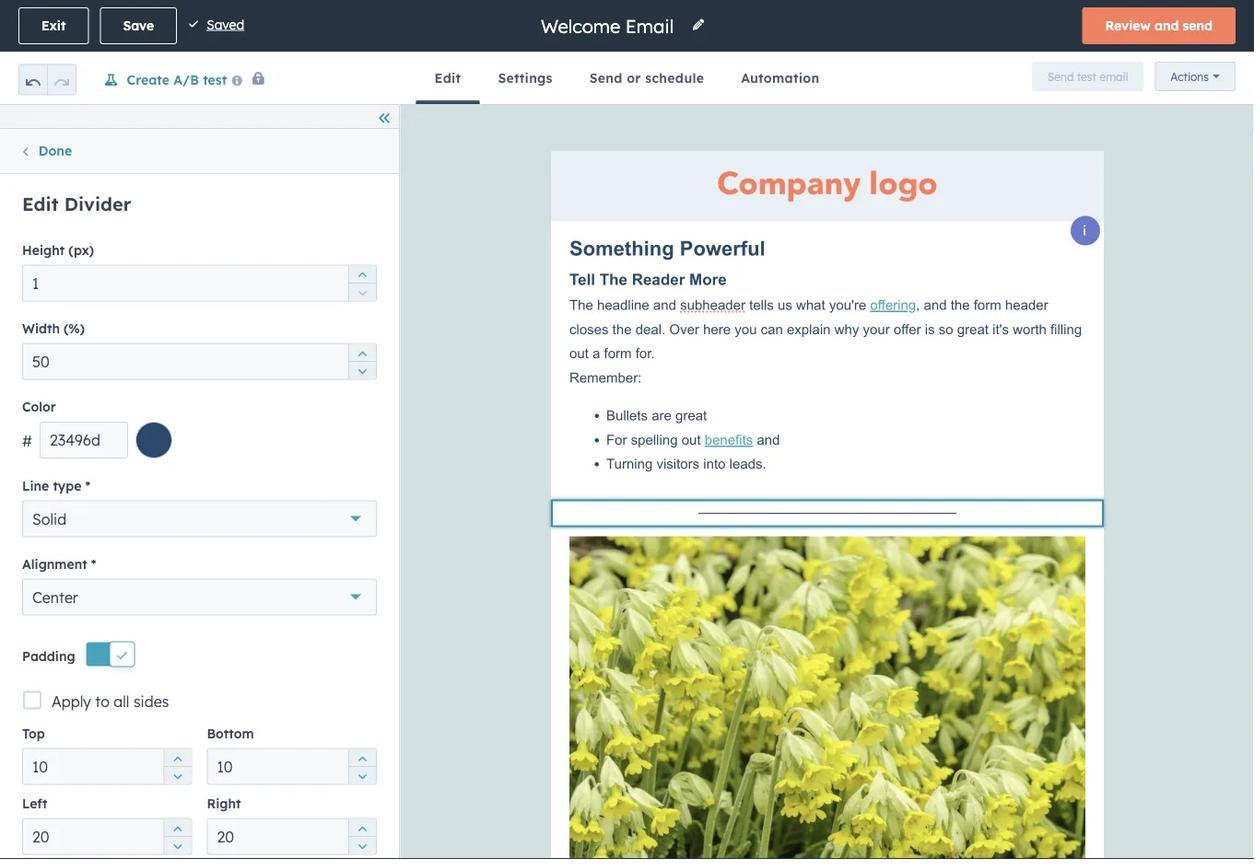 Task type: vqa. For each thing, say whether or not it's contained in the screenshot.
Review
yes



Task type: describe. For each thing, give the bounding box(es) containing it.
height (px) button
[[22, 230, 377, 302]]

solid
[[32, 510, 66, 528]]

padding
[[22, 648, 75, 665]]

review
[[1105, 18, 1151, 34]]

a/b
[[173, 71, 199, 87]]

review and send
[[1105, 18, 1213, 34]]

type
[[53, 478, 81, 494]]

send test email
[[1048, 70, 1128, 83]]

#
[[22, 432, 32, 451]]

Top text field
[[22, 749, 192, 786]]

apply
[[52, 693, 91, 711]]

actions button
[[1155, 62, 1236, 91]]

send for send or schedule
[[590, 70, 623, 86]]

settings
[[498, 70, 553, 86]]

color
[[22, 399, 56, 415]]

send test email button
[[1032, 62, 1144, 91]]

50 text field
[[22, 343, 377, 380]]

send for send test email
[[1048, 70, 1074, 83]]

1 text field
[[22, 265, 377, 302]]

actions
[[1171, 70, 1209, 83]]

save button
[[100, 7, 177, 44]]

group for bottom
[[348, 749, 376, 786]]

content
[[75, 143, 125, 159]]

saved
[[207, 16, 244, 32]]

edit for edit divider
[[22, 193, 59, 216]]

group for top
[[164, 749, 191, 786]]

group for right
[[348, 819, 376, 856]]

width
[[22, 320, 60, 336]]

center button
[[22, 579, 377, 616]]

center
[[32, 588, 78, 607]]

exit
[[41, 18, 66, 34]]

review and send button
[[1082, 7, 1236, 44]]

create
[[127, 71, 170, 87]]

settings link
[[480, 53, 571, 104]]

height
[[22, 242, 65, 258]]

content navigation
[[0, 128, 399, 174]]

automation link
[[723, 53, 838, 104]]

width (%)
[[22, 320, 85, 336]]



Task type: locate. For each thing, give the bounding box(es) containing it.
edit divider
[[22, 193, 131, 216]]

create a/b test
[[127, 71, 227, 87]]

group for height (px)
[[348, 265, 376, 302]]

apply to all sides
[[52, 693, 169, 711]]

group for left
[[164, 819, 191, 856]]

(%)
[[64, 320, 85, 336]]

create a/b test button
[[88, 68, 267, 92], [103, 71, 227, 88]]

group inside width (%) button
[[348, 343, 376, 380]]

test
[[1077, 70, 1097, 83], [203, 71, 227, 87]]

group for width (%)
[[348, 343, 376, 380]]

0 horizontal spatial edit
[[22, 193, 59, 216]]

edit
[[435, 70, 461, 86], [22, 193, 59, 216]]

1 horizontal spatial send
[[1048, 70, 1074, 83]]

done button
[[19, 140, 72, 162]]

width (%) button
[[22, 309, 377, 380]]

top
[[22, 726, 45, 742]]

None field
[[539, 13, 680, 38]]

send or schedule
[[590, 70, 704, 86]]

1 horizontal spatial test
[[1077, 70, 1097, 83]]

test left email
[[1077, 70, 1097, 83]]

send or schedule link
[[571, 53, 723, 104]]

None text field
[[40, 422, 128, 459]]

alignment
[[22, 556, 87, 572]]

edit link
[[416, 53, 480, 104]]

Left text field
[[22, 819, 192, 856]]

bottom
[[207, 726, 254, 742]]

or
[[627, 70, 641, 86]]

0 horizontal spatial send
[[590, 70, 623, 86]]

send left or
[[590, 70, 623, 86]]

Right text field
[[207, 819, 377, 856]]

Bottom text field
[[207, 749, 377, 786]]

and
[[1155, 18, 1179, 34]]

divider
[[64, 193, 131, 216]]

1 horizontal spatial edit
[[435, 70, 461, 86]]

0 vertical spatial edit
[[435, 70, 461, 86]]

group inside 'height (px)' button
[[348, 265, 376, 302]]

test right a/b
[[203, 71, 227, 87]]

send inside button
[[1048, 70, 1074, 83]]

to
[[95, 693, 110, 711]]

send
[[1048, 70, 1074, 83], [590, 70, 623, 86]]

sides
[[134, 693, 169, 711]]

email
[[1100, 70, 1128, 83]]

all
[[114, 693, 129, 711]]

schedule
[[645, 70, 704, 86]]

edit up height
[[22, 193, 59, 216]]

(px)
[[68, 242, 94, 258]]

send
[[1183, 18, 1213, 34]]

height (px)
[[22, 242, 94, 258]]

done
[[39, 143, 72, 159]]

edit for edit
[[435, 70, 461, 86]]

0 horizontal spatial test
[[203, 71, 227, 87]]

group
[[18, 53, 76, 104], [348, 265, 376, 302], [348, 343, 376, 380], [164, 749, 191, 786], [348, 749, 376, 786], [164, 819, 191, 856], [348, 819, 376, 856]]

content button
[[0, 129, 199, 173]]

solid button
[[22, 501, 377, 538]]

automation
[[741, 70, 820, 86]]

left
[[22, 796, 47, 812]]

1 vertical spatial edit
[[22, 193, 59, 216]]

test inside button
[[1077, 70, 1097, 83]]

send left email
[[1048, 70, 1074, 83]]

edit left settings
[[435, 70, 461, 86]]

save
[[123, 18, 154, 34]]

exit button
[[18, 7, 89, 44]]

line type
[[22, 478, 81, 494]]

right
[[207, 796, 241, 812]]

line
[[22, 478, 49, 494]]



